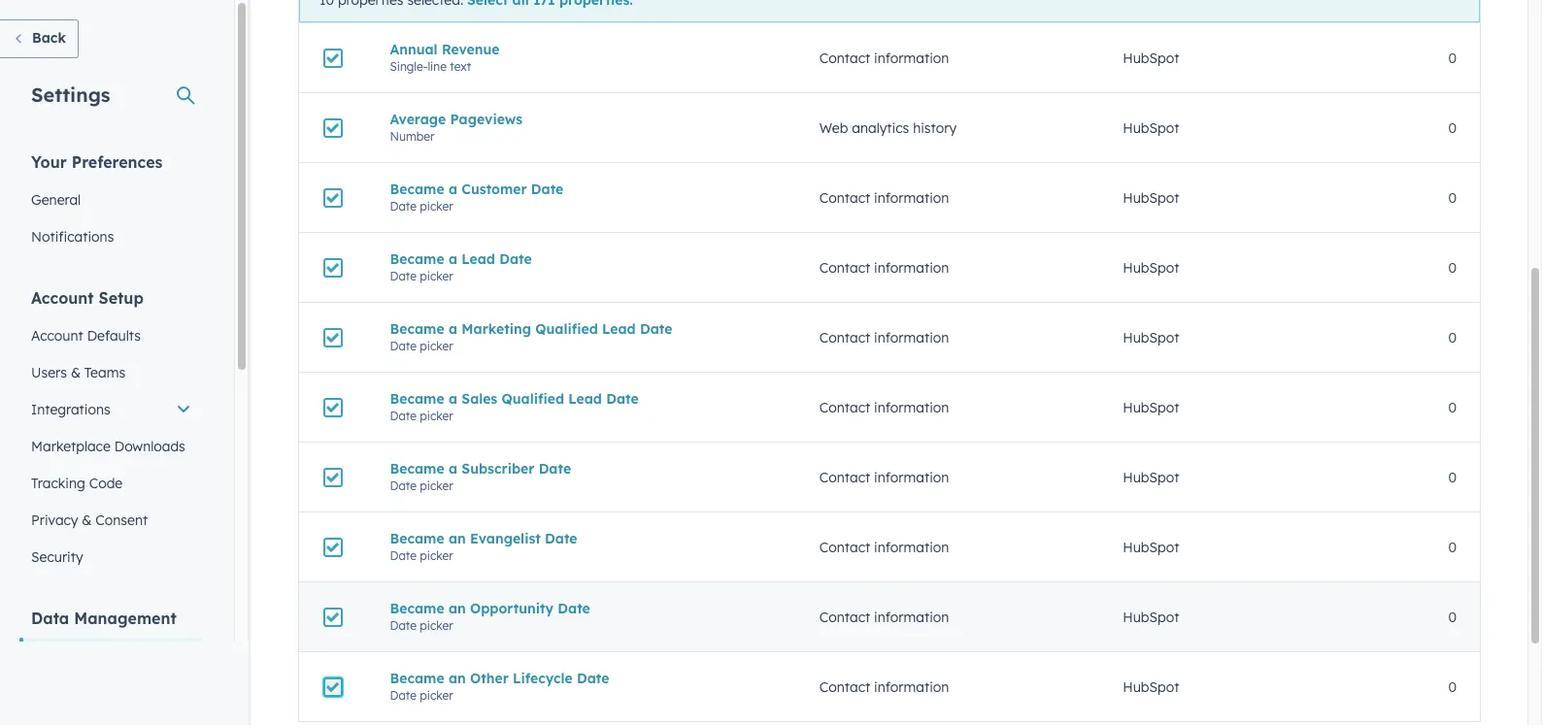 Task type: vqa. For each thing, say whether or not it's contained in the screenshot.


Task type: locate. For each thing, give the bounding box(es) containing it.
became for became an other lifecycle date
[[390, 670, 445, 687]]

number
[[390, 129, 435, 143]]

1 vertical spatial &
[[82, 512, 92, 529]]

a inside became a sales qualified lead date date picker
[[449, 390, 458, 408]]

became a lead date button
[[390, 250, 773, 268]]

8 0 from the top
[[1449, 539, 1457, 556]]

hubspot for became a customer date
[[1123, 189, 1180, 206]]

7 contact from the top
[[820, 539, 871, 556]]

7 0 from the top
[[1449, 469, 1457, 486]]

2 information from the top
[[874, 189, 949, 206]]

0 vertical spatial qualified
[[536, 320, 598, 338]]

hubspot
[[1123, 49, 1180, 67], [1123, 119, 1180, 136], [1123, 189, 1180, 206], [1123, 259, 1180, 276], [1123, 329, 1180, 346], [1123, 399, 1180, 416], [1123, 469, 1180, 486], [1123, 539, 1180, 556], [1123, 609, 1180, 626], [1123, 679, 1180, 696]]

a down became a customer date date picker
[[449, 250, 458, 268]]

pageviews
[[450, 110, 523, 128]]

became left other
[[390, 670, 445, 687]]

contact information for annual revenue
[[820, 49, 949, 67]]

5 picker from the top
[[420, 478, 453, 493]]

0 for became a lead date
[[1449, 259, 1457, 276]]

became inside became a subscriber date date picker
[[390, 460, 445, 477]]

5 information from the top
[[874, 399, 949, 416]]

5 0 from the top
[[1449, 329, 1457, 346]]

4 hubspot from the top
[[1123, 259, 1180, 276]]

5 became from the top
[[390, 460, 445, 477]]

6 information from the top
[[874, 469, 949, 486]]

became inside became a marketing qualified lead date date picker
[[390, 320, 445, 338]]

2 0 from the top
[[1449, 119, 1457, 136]]

contact information for became an other lifecycle date
[[820, 679, 949, 696]]

hubspot for annual revenue
[[1123, 49, 1180, 67]]

3 information from the top
[[874, 259, 949, 276]]

0 vertical spatial account
[[31, 289, 94, 308]]

hubspot for became a marketing qualified lead date
[[1123, 329, 1180, 346]]

6 0 from the top
[[1449, 399, 1457, 416]]

an for opportunity
[[449, 600, 466, 617]]

became down "number"
[[390, 180, 445, 198]]

general link
[[19, 182, 203, 219]]

contact information
[[820, 49, 949, 67], [820, 189, 949, 206], [820, 259, 949, 276], [820, 329, 949, 346], [820, 399, 949, 416], [820, 469, 949, 486], [820, 539, 949, 556], [820, 609, 949, 626], [820, 679, 949, 696]]

0 horizontal spatial lead
[[462, 250, 495, 268]]

picker
[[420, 199, 453, 213], [420, 269, 453, 283], [420, 339, 453, 353], [420, 408, 453, 423], [420, 478, 453, 493], [420, 548, 453, 563], [420, 618, 453, 633], [420, 688, 453, 703]]

1 vertical spatial qualified
[[502, 390, 564, 408]]

lead down became a lead date button
[[602, 320, 636, 338]]

4 a from the top
[[449, 390, 458, 408]]

lead for became a sales qualified lead date
[[569, 390, 602, 408]]

picker down became a lead date date picker
[[420, 339, 453, 353]]

2 a from the top
[[449, 250, 458, 268]]

4 contact information from the top
[[820, 329, 949, 346]]

picker inside became a subscriber date date picker
[[420, 478, 453, 493]]

1 0 from the top
[[1449, 49, 1457, 67]]

code
[[89, 475, 123, 493]]

lead down became a customer date date picker
[[462, 250, 495, 268]]

3 contact from the top
[[820, 259, 871, 276]]

information for became a marketing qualified lead date
[[874, 329, 949, 346]]

became down became a customer date date picker
[[390, 250, 445, 268]]

became
[[390, 180, 445, 198], [390, 250, 445, 268], [390, 320, 445, 338], [390, 390, 445, 408], [390, 460, 445, 477], [390, 530, 445, 547], [390, 600, 445, 617], [390, 670, 445, 687]]

a inside became a lead date date picker
[[449, 250, 458, 268]]

picker inside became a sales qualified lead date date picker
[[420, 408, 453, 423]]

6 contact information from the top
[[820, 469, 949, 486]]

1 horizontal spatial &
[[82, 512, 92, 529]]

lead up became a subscriber date button
[[569, 390, 602, 408]]

qualified for sales
[[502, 390, 564, 408]]

9 information from the top
[[874, 679, 949, 696]]

1 vertical spatial account
[[31, 327, 83, 345]]

0 for became a marketing qualified lead date
[[1449, 329, 1457, 346]]

account up users
[[31, 327, 83, 345]]

information for became a sales qualified lead date
[[874, 399, 949, 416]]

picker up became an other lifecycle date date picker
[[420, 618, 453, 633]]

an inside became an opportunity date date picker
[[449, 600, 466, 617]]

qualified right sales
[[502, 390, 564, 408]]

& right privacy
[[82, 512, 92, 529]]

a left customer
[[449, 180, 458, 198]]

notifications link
[[19, 219, 203, 255]]

qualified inside became a marketing qualified lead date date picker
[[536, 320, 598, 338]]

contact for became an evangelist date
[[820, 539, 871, 556]]

hubspot for became a subscriber date
[[1123, 469, 1180, 486]]

7 contact information from the top
[[820, 539, 949, 556]]

became an opportunity date date picker
[[390, 600, 590, 633]]

hubspot for average pageviews
[[1123, 119, 1180, 136]]

a inside became a marketing qualified lead date date picker
[[449, 320, 458, 338]]

0 vertical spatial an
[[449, 530, 466, 547]]

2 vertical spatial an
[[449, 670, 466, 687]]

5 a from the top
[[449, 460, 458, 477]]

became for became a subscriber date
[[390, 460, 445, 477]]

8 contact information from the top
[[820, 609, 949, 626]]

account for account setup
[[31, 289, 94, 308]]

5 contact information from the top
[[820, 399, 949, 416]]

8 contact from the top
[[820, 609, 871, 626]]

8 picker from the top
[[420, 688, 453, 703]]

an left other
[[449, 670, 466, 687]]

users
[[31, 364, 67, 382]]

became left sales
[[390, 390, 445, 408]]

0 for annual revenue
[[1449, 49, 1457, 67]]

your preferences element
[[19, 152, 203, 255]]

picker up became a lead date date picker
[[420, 199, 453, 213]]

3 contact information from the top
[[820, 259, 949, 276]]

privacy & consent
[[31, 512, 148, 529]]

became a customer date date picker
[[390, 180, 564, 213]]

account up account defaults
[[31, 289, 94, 308]]

1 information from the top
[[874, 49, 949, 67]]

account
[[31, 289, 94, 308], [31, 327, 83, 345]]

became inside became an other lifecycle date date picker
[[390, 670, 445, 687]]

9 0 from the top
[[1449, 609, 1457, 626]]

management
[[74, 609, 177, 629]]

picker inside became a lead date date picker
[[420, 269, 453, 283]]

5 contact from the top
[[820, 399, 871, 416]]

a inside became a subscriber date date picker
[[449, 460, 458, 477]]

9 contact from the top
[[820, 679, 871, 696]]

2 contact from the top
[[820, 189, 871, 206]]

1 a from the top
[[449, 180, 458, 198]]

6 picker from the top
[[420, 548, 453, 563]]

lifecycle
[[513, 670, 573, 687]]

an left evangelist
[[449, 530, 466, 547]]

2 contact information from the top
[[820, 189, 949, 206]]

information for became an other lifecycle date
[[874, 679, 949, 696]]

became a customer date button
[[390, 180, 773, 198]]

3 became from the top
[[390, 320, 445, 338]]

information for became an evangelist date
[[874, 539, 949, 556]]

9 hubspot from the top
[[1123, 609, 1180, 626]]

qualified
[[536, 320, 598, 338], [502, 390, 564, 408]]

0 vertical spatial lead
[[462, 250, 495, 268]]

5 hubspot from the top
[[1123, 329, 1180, 346]]

1 contact from the top
[[820, 49, 871, 67]]

3 picker from the top
[[420, 339, 453, 353]]

0 vertical spatial &
[[71, 364, 81, 382]]

& right users
[[71, 364, 81, 382]]

became down became a lead date date picker
[[390, 320, 445, 338]]

users & teams link
[[19, 355, 203, 391]]

3 an from the top
[[449, 670, 466, 687]]

9 contact information from the top
[[820, 679, 949, 696]]

became for became an opportunity date
[[390, 600, 445, 617]]

4 picker from the top
[[420, 408, 453, 423]]

contact for became a sales qualified lead date
[[820, 399, 871, 416]]

lead
[[462, 250, 495, 268], [602, 320, 636, 338], [569, 390, 602, 408]]

qualified right "marketing"
[[536, 320, 598, 338]]

contact for annual revenue
[[820, 49, 871, 67]]

picker down became a customer date date picker
[[420, 269, 453, 283]]

2 hubspot from the top
[[1123, 119, 1180, 136]]

3 a from the top
[[449, 320, 458, 338]]

evangelist
[[470, 530, 541, 547]]

picker inside became a marketing qualified lead date date picker
[[420, 339, 453, 353]]

1 picker from the top
[[420, 199, 453, 213]]

picker down became an opportunity date date picker
[[420, 688, 453, 703]]

1 account from the top
[[31, 289, 94, 308]]

downloads
[[114, 438, 185, 456]]

2 an from the top
[[449, 600, 466, 617]]

an left opportunity
[[449, 600, 466, 617]]

2 vertical spatial lead
[[569, 390, 602, 408]]

account for account defaults
[[31, 327, 83, 345]]

3 hubspot from the top
[[1123, 189, 1180, 206]]

10 0 from the top
[[1449, 679, 1457, 696]]

a left the subscriber on the bottom of the page
[[449, 460, 458, 477]]

notifications
[[31, 228, 114, 246]]

1 hubspot from the top
[[1123, 49, 1180, 67]]

3 0 from the top
[[1449, 189, 1457, 206]]

4 became from the top
[[390, 390, 445, 408]]

8 hubspot from the top
[[1123, 539, 1180, 556]]

contact information for became a sales qualified lead date
[[820, 399, 949, 416]]

1 an from the top
[[449, 530, 466, 547]]

&
[[71, 364, 81, 382], [82, 512, 92, 529]]

became inside became a lead date date picker
[[390, 250, 445, 268]]

became down became an evangelist date date picker
[[390, 600, 445, 617]]

contact information for became an evangelist date
[[820, 539, 949, 556]]

lead inside became a sales qualified lead date date picker
[[569, 390, 602, 408]]

8 information from the top
[[874, 609, 949, 626]]

web analytics history
[[820, 119, 957, 136]]

1 vertical spatial an
[[449, 600, 466, 617]]

0 horizontal spatial &
[[71, 364, 81, 382]]

an inside became an other lifecycle date date picker
[[449, 670, 466, 687]]

1 horizontal spatial lead
[[569, 390, 602, 408]]

tracking
[[31, 475, 85, 493]]

other
[[470, 670, 509, 687]]

single-
[[390, 59, 428, 73]]

average
[[390, 110, 446, 128]]

an
[[449, 530, 466, 547], [449, 600, 466, 617], [449, 670, 466, 687]]

1 contact information from the top
[[820, 49, 949, 67]]

6 hubspot from the top
[[1123, 399, 1180, 416]]

customer
[[462, 180, 527, 198]]

became inside became a sales qualified lead date date picker
[[390, 390, 445, 408]]

defaults
[[87, 327, 141, 345]]

general
[[31, 191, 81, 209]]

became inside became an evangelist date date picker
[[390, 530, 445, 547]]

date
[[531, 180, 564, 198], [390, 199, 417, 213], [500, 250, 532, 268], [390, 269, 417, 283], [640, 320, 673, 338], [390, 339, 417, 353], [606, 390, 639, 408], [390, 408, 417, 423], [539, 460, 571, 477], [390, 478, 417, 493], [545, 530, 578, 547], [390, 548, 417, 563], [558, 600, 590, 617], [390, 618, 417, 633], [577, 670, 610, 687], [390, 688, 417, 703]]

account setup element
[[19, 288, 203, 576]]

information
[[874, 49, 949, 67], [874, 189, 949, 206], [874, 259, 949, 276], [874, 329, 949, 346], [874, 399, 949, 416], [874, 469, 949, 486], [874, 539, 949, 556], [874, 609, 949, 626], [874, 679, 949, 696]]

7 hubspot from the top
[[1123, 469, 1180, 486]]

an for other
[[449, 670, 466, 687]]

contact
[[820, 49, 871, 67], [820, 189, 871, 206], [820, 259, 871, 276], [820, 329, 871, 346], [820, 399, 871, 416], [820, 469, 871, 486], [820, 539, 871, 556], [820, 609, 871, 626], [820, 679, 871, 696]]

a left sales
[[449, 390, 458, 408]]

a inside became a customer date date picker
[[449, 180, 458, 198]]

lead inside became a marketing qualified lead date date picker
[[602, 320, 636, 338]]

8 became from the top
[[390, 670, 445, 687]]

0
[[1449, 49, 1457, 67], [1449, 119, 1457, 136], [1449, 189, 1457, 206], [1449, 259, 1457, 276], [1449, 329, 1457, 346], [1449, 399, 1457, 416], [1449, 469, 1457, 486], [1449, 539, 1457, 556], [1449, 609, 1457, 626], [1449, 679, 1457, 696]]

became inside became a customer date date picker
[[390, 180, 445, 198]]

7 picker from the top
[[420, 618, 453, 633]]

a
[[449, 180, 458, 198], [449, 250, 458, 268], [449, 320, 458, 338], [449, 390, 458, 408], [449, 460, 458, 477]]

contact for became a subscriber date
[[820, 469, 871, 486]]

qualified inside became a sales qualified lead date date picker
[[502, 390, 564, 408]]

became inside became an opportunity date date picker
[[390, 600, 445, 617]]

0 for became an other lifecycle date
[[1449, 679, 1457, 696]]

data management element
[[31, 608, 203, 726]]

6 became from the top
[[390, 530, 445, 547]]

a left "marketing"
[[449, 320, 458, 338]]

2 picker from the top
[[420, 269, 453, 283]]

setup
[[99, 289, 144, 308]]

4 information from the top
[[874, 329, 949, 346]]

picker up became a subscriber date date picker
[[420, 408, 453, 423]]

became a lead date date picker
[[390, 250, 532, 283]]

an inside became an evangelist date date picker
[[449, 530, 466, 547]]

account setup
[[31, 289, 144, 308]]

6 contact from the top
[[820, 469, 871, 486]]

7 information from the top
[[874, 539, 949, 556]]

1 became from the top
[[390, 180, 445, 198]]

picker up became an opportunity date date picker
[[420, 548, 453, 563]]

settings
[[31, 83, 110, 107]]

became left the subscriber on the bottom of the page
[[390, 460, 445, 477]]

2 account from the top
[[31, 327, 83, 345]]

picker up became an evangelist date date picker
[[420, 478, 453, 493]]

7 became from the top
[[390, 600, 445, 617]]

& for privacy
[[82, 512, 92, 529]]

a for marketing
[[449, 320, 458, 338]]

integrations button
[[19, 391, 203, 428]]

4 0 from the top
[[1449, 259, 1457, 276]]

4 contact from the top
[[820, 329, 871, 346]]

became left evangelist
[[390, 530, 445, 547]]

10 hubspot from the top
[[1123, 679, 1180, 696]]

1 vertical spatial lead
[[602, 320, 636, 338]]

2 horizontal spatial lead
[[602, 320, 636, 338]]

2 became from the top
[[390, 250, 445, 268]]



Task type: describe. For each thing, give the bounding box(es) containing it.
became for became a sales qualified lead date
[[390, 390, 445, 408]]

security link
[[19, 539, 203, 576]]

a for lead
[[449, 250, 458, 268]]

analytics
[[852, 119, 910, 136]]

back
[[32, 29, 66, 47]]

contact information for became a marketing qualified lead date
[[820, 329, 949, 346]]

became an other lifecycle date button
[[390, 670, 773, 687]]

contact for became a customer date
[[820, 189, 871, 206]]

information for became a lead date
[[874, 259, 949, 276]]

subscriber
[[462, 460, 535, 477]]

average pageviews button
[[390, 110, 773, 128]]

became a subscriber date button
[[390, 460, 773, 477]]

web
[[820, 119, 848, 136]]

contact information for became a customer date
[[820, 189, 949, 206]]

history
[[913, 119, 957, 136]]

became for became a marketing qualified lead date
[[390, 320, 445, 338]]

integrations
[[31, 401, 110, 419]]

hubspot for became a sales qualified lead date
[[1123, 399, 1180, 416]]

privacy & consent link
[[19, 502, 203, 539]]

marketplace downloads
[[31, 438, 185, 456]]

& for users
[[71, 364, 81, 382]]

your
[[31, 153, 67, 172]]

information for became an opportunity date
[[874, 609, 949, 626]]

became an opportunity date button
[[390, 600, 773, 617]]

security
[[31, 549, 83, 566]]

became a sales qualified lead date date picker
[[390, 390, 639, 423]]

privacy
[[31, 512, 78, 529]]

hubspot for became a lead date
[[1123, 259, 1180, 276]]

qualified for marketing
[[536, 320, 598, 338]]

became a subscriber date date picker
[[390, 460, 571, 493]]

tracking code link
[[19, 465, 203, 502]]

marketplace downloads link
[[19, 428, 203, 465]]

became a marketing qualified lead date button
[[390, 320, 773, 338]]

0 for became a subscriber date
[[1449, 469, 1457, 486]]

contact for became an opportunity date
[[820, 609, 871, 626]]

lead for became a marketing qualified lead date
[[602, 320, 636, 338]]

became an evangelist date date picker
[[390, 530, 578, 563]]

0 for became a customer date
[[1449, 189, 1457, 206]]

your preferences
[[31, 153, 163, 172]]

picker inside became a customer date date picker
[[420, 199, 453, 213]]

opportunity
[[470, 600, 554, 617]]

picker inside became an opportunity date date picker
[[420, 618, 453, 633]]

consent
[[95, 512, 148, 529]]

back link
[[0, 19, 79, 58]]

tracking code
[[31, 475, 123, 493]]

contact for became an other lifecycle date
[[820, 679, 871, 696]]

information for became a customer date
[[874, 189, 949, 206]]

hubspot for became an evangelist date
[[1123, 539, 1180, 556]]

contact information for became an opportunity date
[[820, 609, 949, 626]]

hubspot for became an opportunity date
[[1123, 609, 1180, 626]]

annual revenue button
[[390, 40, 773, 58]]

a for customer
[[449, 180, 458, 198]]

sales
[[462, 390, 498, 408]]

information for annual revenue
[[874, 49, 949, 67]]

became a marketing qualified lead date date picker
[[390, 320, 673, 353]]

line
[[428, 59, 447, 73]]

a for sales
[[449, 390, 458, 408]]

revenue
[[442, 40, 500, 58]]

marketplace
[[31, 438, 111, 456]]

text
[[450, 59, 471, 73]]

0 for became an evangelist date
[[1449, 539, 1457, 556]]

annual
[[390, 40, 438, 58]]

annual revenue single-line text
[[390, 40, 500, 73]]

contact information for became a lead date
[[820, 259, 949, 276]]

average pageviews number
[[390, 110, 523, 143]]

information for became a subscriber date
[[874, 469, 949, 486]]

became for became an evangelist date
[[390, 530, 445, 547]]

0 for became an opportunity date
[[1449, 609, 1457, 626]]

marketing
[[462, 320, 531, 338]]

became a sales qualified lead date button
[[390, 390, 773, 408]]

picker inside became an other lifecycle date date picker
[[420, 688, 453, 703]]

preferences
[[72, 153, 163, 172]]

lead inside became a lead date date picker
[[462, 250, 495, 268]]

contact information for became a subscriber date
[[820, 469, 949, 486]]

an for evangelist
[[449, 530, 466, 547]]

0 for average pageviews
[[1449, 119, 1457, 136]]

became an other lifecycle date date picker
[[390, 670, 610, 703]]

data
[[31, 609, 69, 629]]

account defaults link
[[19, 318, 203, 355]]

picker inside became an evangelist date date picker
[[420, 548, 453, 563]]

a for subscriber
[[449, 460, 458, 477]]

data management
[[31, 609, 177, 629]]

became for became a customer date
[[390, 180, 445, 198]]

0 for became a sales qualified lead date
[[1449, 399, 1457, 416]]

hubspot for became an other lifecycle date
[[1123, 679, 1180, 696]]

account defaults
[[31, 327, 141, 345]]

teams
[[84, 364, 125, 382]]

contact for became a marketing qualified lead date
[[820, 329, 871, 346]]

users & teams
[[31, 364, 125, 382]]

became an evangelist date button
[[390, 530, 773, 547]]

contact for became a lead date
[[820, 259, 871, 276]]

became for became a lead date
[[390, 250, 445, 268]]



